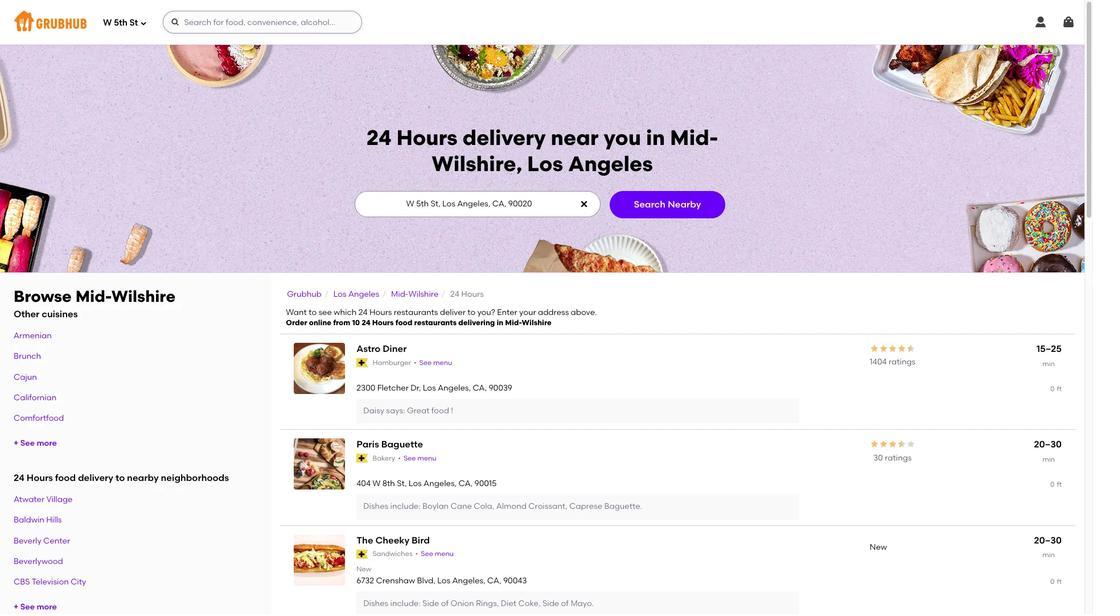 Task type: locate. For each thing, give the bounding box(es) containing it.
+ see more down comfortfood link
[[14, 439, 57, 449]]

1 vertical spatial 20–30
[[1034, 535, 1062, 546]]

2 vertical spatial see menu link
[[421, 550, 454, 560]]

1 vertical spatial 0 ft
[[1050, 481, 1062, 489]]

delivery left nearby on the left bottom of the page
[[78, 473, 113, 484]]

1 horizontal spatial in
[[646, 125, 665, 150]]

angeles up which
[[348, 290, 379, 299]]

diner
[[383, 344, 407, 355]]

0 vertical spatial new
[[870, 543, 887, 553]]

+ for 24 hours food delivery to nearby neighborhoods
[[14, 603, 18, 613]]

2 horizontal spatial svg image
[[1062, 15, 1075, 29]]

0 vertical spatial + see more
[[14, 439, 57, 449]]

3 min from the top
[[1043, 552, 1055, 560]]

of
[[441, 600, 449, 609], [561, 600, 569, 609]]

3 subscription pass image from the top
[[357, 550, 368, 560]]

see up 2300 fletcher dr, los angeles, ca, 90039
[[419, 359, 432, 367]]

paris
[[357, 440, 379, 450]]

1 vertical spatial new
[[357, 566, 371, 574]]

0 vertical spatial delivery
[[463, 125, 546, 150]]

more for hours
[[37, 603, 57, 613]]

rings,
[[476, 600, 499, 609]]

+ see more button down the 'cbs'
[[14, 598, 57, 615]]

television
[[32, 578, 69, 588]]

1 vertical spatial 20–30 min
[[1034, 535, 1062, 560]]

90043
[[503, 577, 527, 586]]

new inside new 6732 crenshaw blvd, los angeles, ca, 90043
[[357, 566, 371, 574]]

mid-
[[670, 125, 718, 150], [76, 287, 111, 306], [391, 290, 408, 299], [505, 319, 522, 328]]

1 20–30 min from the top
[[1034, 440, 1062, 464]]

nearby
[[127, 473, 159, 484]]

1 horizontal spatial angeles
[[568, 151, 653, 176]]

los inside 24 hours delivery near you in mid- wilshire, los angeles
[[527, 151, 563, 176]]

24 for 24 hours
[[450, 290, 459, 299]]

2 vertical spatial food
[[55, 473, 76, 484]]

2 vertical spatial 0
[[1050, 578, 1055, 586]]

want
[[286, 308, 307, 318]]

side right coke,
[[543, 600, 559, 609]]

0 vertical spatial dishes
[[363, 502, 388, 512]]

0 vertical spatial menu
[[433, 359, 452, 367]]

dishes include: boylan cane cola, almond croissant, caprese baguette.
[[363, 502, 642, 512]]

2 vertical spatial ft
[[1057, 578, 1062, 586]]

boylan
[[422, 502, 449, 512]]

0 vertical spatial 0
[[1050, 385, 1055, 393]]

ca, left "90015"
[[459, 479, 473, 489]]

0 horizontal spatial food
[[55, 473, 76, 484]]

astro
[[357, 344, 381, 355]]

comfortfood link
[[14, 414, 64, 424]]

los inside new 6732 crenshaw blvd, los angeles, ca, 90043
[[437, 577, 450, 586]]

subscription pass image down astro
[[357, 359, 368, 368]]

in down enter
[[497, 319, 503, 328]]

3 ft from the top
[[1057, 578, 1062, 586]]

0 horizontal spatial to
[[116, 473, 125, 484]]

2 more from the top
[[37, 603, 57, 613]]

2 vertical spatial ca,
[[487, 577, 501, 586]]

• down bird
[[415, 551, 418, 559]]

24 for 24 hours food delivery to nearby neighborhoods
[[14, 473, 24, 484]]

see down bird
[[421, 551, 433, 559]]

0 vertical spatial angeles
[[568, 151, 653, 176]]

the cheeky bird delivery image
[[294, 535, 345, 586]]

subscription pass image down paris
[[357, 455, 368, 464]]

20–30
[[1034, 440, 1062, 450], [1034, 535, 1062, 546]]

hours
[[397, 125, 458, 150], [461, 290, 484, 299], [369, 308, 392, 318], [372, 319, 394, 328], [27, 473, 53, 484]]

of left mayo.
[[561, 600, 569, 609]]

1 vertical spatial + see more
[[14, 603, 57, 613]]

los down near
[[527, 151, 563, 176]]

2 0 ft from the top
[[1050, 481, 1062, 489]]

see down baguette
[[404, 455, 416, 463]]

+
[[14, 439, 18, 449], [14, 603, 18, 613]]

0 vertical spatial in
[[646, 125, 665, 150]]

food
[[395, 319, 412, 328], [431, 406, 449, 416], [55, 473, 76, 484]]

15–25
[[1037, 344, 1062, 355]]

0 horizontal spatial of
[[441, 600, 449, 609]]

1 horizontal spatial w
[[373, 479, 381, 489]]

+ see more
[[14, 439, 57, 449], [14, 603, 57, 613]]

hours for 24 hours delivery near you in mid- wilshire, los angeles
[[397, 125, 458, 150]]

menu for paris baguette
[[417, 455, 436, 463]]

menu for astro diner
[[433, 359, 452, 367]]

1404 ratings
[[870, 358, 916, 367]]

angeles, up ! at the bottom of the page
[[438, 384, 471, 393]]

hours up atwater village
[[27, 473, 53, 484]]

2 horizontal spatial wilshire
[[522, 319, 552, 328]]

2 of from the left
[[561, 600, 569, 609]]

almond
[[496, 502, 527, 512]]

2 20–30 from the top
[[1034, 535, 1062, 546]]

great
[[407, 406, 430, 416]]

1 horizontal spatial to
[[309, 308, 317, 318]]

ca,
[[473, 384, 487, 393], [459, 479, 473, 489], [487, 577, 501, 586]]

dishes down 6732
[[363, 600, 388, 609]]

svg image
[[1062, 15, 1075, 29], [140, 20, 147, 26], [579, 200, 588, 209]]

1 vertical spatial + see more button
[[14, 598, 57, 615]]

0 horizontal spatial new
[[357, 566, 371, 574]]

2 20–30 min from the top
[[1034, 535, 1062, 560]]

1 + see more from the top
[[14, 439, 57, 449]]

menu up 404 w 8th st, los angeles, ca, 90015
[[417, 455, 436, 463]]

include: down st,
[[390, 502, 421, 512]]

0 vertical spatial 0 ft
[[1050, 385, 1062, 393]]

1 0 from the top
[[1050, 385, 1055, 393]]

search nearby button
[[609, 191, 726, 218]]

new for new 6732 crenshaw blvd, los angeles, ca, 90043
[[357, 566, 371, 574]]

1 vertical spatial ft
[[1057, 481, 1062, 489]]

you?
[[477, 308, 495, 318]]

more down comfortfood link
[[37, 439, 57, 449]]

menu up new 6732 crenshaw blvd, los angeles, ca, 90043
[[435, 551, 454, 559]]

1 0 ft from the top
[[1050, 385, 1062, 393]]

0 vertical spatial min
[[1043, 360, 1055, 368]]

0 for astro diner
[[1050, 385, 1055, 393]]

center
[[43, 537, 70, 546]]

ca, for 90043
[[487, 577, 501, 586]]

1 vertical spatial in
[[497, 319, 503, 328]]

angeles
[[568, 151, 653, 176], [348, 290, 379, 299]]

dishes include: side of onion rings, diet coke, side of mayo.
[[363, 600, 594, 609]]

0 vertical spatial include:
[[390, 502, 421, 512]]

1 horizontal spatial of
[[561, 600, 569, 609]]

more
[[37, 439, 57, 449], [37, 603, 57, 613]]

0 vertical spatial +
[[14, 439, 18, 449]]

dishes for the
[[363, 600, 388, 609]]

see menu link up 2300 fletcher dr, los angeles, ca, 90039
[[419, 358, 452, 368]]

0 vertical spatial see menu link
[[419, 358, 452, 368]]

ratings right '1404' on the bottom of the page
[[889, 358, 916, 367]]

ca, left 90039
[[473, 384, 487, 393]]

1 vertical spatial 0
[[1050, 481, 1055, 489]]

angeles down 'you'
[[568, 151, 653, 176]]

1 vertical spatial ratings
[[885, 454, 912, 463]]

1 of from the left
[[441, 600, 449, 609]]

cajun
[[14, 373, 37, 382]]

hours up wilshire, in the top left of the page
[[397, 125, 458, 150]]

1 vertical spatial menu
[[417, 455, 436, 463]]

2 vertical spatial min
[[1043, 552, 1055, 560]]

svg image
[[1034, 15, 1048, 29], [171, 18, 180, 27]]

15–25 min
[[1037, 344, 1062, 368]]

los angeles
[[333, 290, 379, 299]]

nearby
[[668, 199, 701, 210]]

3 0 from the top
[[1050, 578, 1055, 586]]

brunch link
[[14, 352, 41, 362]]

1 vertical spatial +
[[14, 603, 18, 613]]

w left 8th
[[373, 479, 381, 489]]

1 vertical spatial min
[[1043, 456, 1055, 464]]

0 vertical spatial more
[[37, 439, 57, 449]]

2 + see more from the top
[[14, 603, 57, 613]]

+ for other cuisines
[[14, 439, 18, 449]]

daisy
[[363, 406, 384, 416]]

browse hero image
[[0, 44, 1085, 273]]

w left 5th
[[103, 17, 112, 28]]

see down comfortfood link
[[20, 439, 35, 449]]

2 0 from the top
[[1050, 481, 1055, 489]]

+ see more down the 'cbs'
[[14, 603, 57, 613]]

min
[[1043, 360, 1055, 368], [1043, 456, 1055, 464], [1043, 552, 1055, 560]]

w inside main navigation navigation
[[103, 17, 112, 28]]

2 + see more button from the top
[[14, 598, 57, 615]]

ca, inside new 6732 crenshaw blvd, los angeles, ca, 90043
[[487, 577, 501, 586]]

ratings for 15–25
[[889, 358, 916, 367]]

1 vertical spatial more
[[37, 603, 57, 613]]

menu
[[433, 359, 452, 367], [417, 455, 436, 463], [435, 551, 454, 559]]

1 vertical spatial ca,
[[459, 479, 473, 489]]

• down baguette
[[398, 455, 401, 463]]

0 horizontal spatial in
[[497, 319, 503, 328]]

+ down the 'cbs'
[[14, 603, 18, 613]]

restaurants down "mid-wilshire"
[[394, 308, 438, 318]]

neighborhoods
[[161, 473, 229, 484]]

min inside 15–25 min
[[1043, 360, 1055, 368]]

see menu link for paris baguette
[[404, 454, 436, 464]]

brunch
[[14, 352, 41, 362]]

• right hamburger
[[414, 359, 417, 367]]

ca, for 90015
[[459, 479, 473, 489]]

los right blvd,
[[437, 577, 450, 586]]

0 horizontal spatial delivery
[[78, 473, 113, 484]]

side down blvd,
[[422, 600, 439, 609]]

hours up "you?"
[[461, 290, 484, 299]]

grubhub
[[287, 290, 322, 299]]

to up "delivering"
[[468, 308, 475, 318]]

1 more from the top
[[37, 439, 57, 449]]

•
[[414, 359, 417, 367], [398, 455, 401, 463], [415, 551, 418, 559]]

cbs
[[14, 578, 30, 588]]

0 vertical spatial •
[[414, 359, 417, 367]]

los right st,
[[409, 479, 422, 489]]

to left nearby on the left bottom of the page
[[116, 473, 125, 484]]

1 horizontal spatial food
[[395, 319, 412, 328]]

20–30 min for the cheeky bird
[[1034, 535, 1062, 560]]

see
[[319, 308, 332, 318]]

0 horizontal spatial side
[[422, 600, 439, 609]]

cbs television city link
[[14, 578, 86, 588]]

+ down comfortfood link
[[14, 439, 18, 449]]

hours up astro diner
[[372, 319, 394, 328]]

0 vertical spatial w
[[103, 17, 112, 28]]

2 vertical spatial menu
[[435, 551, 454, 559]]

0 horizontal spatial angeles
[[348, 290, 379, 299]]

0 vertical spatial 20–30 min
[[1034, 440, 1062, 464]]

angeles, inside new 6732 crenshaw blvd, los angeles, ca, 90043
[[452, 577, 485, 586]]

0 horizontal spatial svg image
[[140, 20, 147, 26]]

subscription pass image down the
[[357, 550, 368, 560]]

delivery up wilshire, in the top left of the page
[[463, 125, 546, 150]]

w 5th st
[[103, 17, 138, 28]]

2 subscription pass image from the top
[[357, 455, 368, 464]]

californian
[[14, 393, 57, 403]]

1 vertical spatial delivery
[[78, 473, 113, 484]]

see down the 'cbs'
[[20, 603, 35, 613]]

1 horizontal spatial new
[[870, 543, 887, 553]]

bakery
[[373, 455, 395, 463]]

food left ! at the bottom of the page
[[431, 406, 449, 416]]

20–30 for paris baguette
[[1034, 440, 1062, 450]]

1 vertical spatial subscription pass image
[[357, 455, 368, 464]]

of left the onion
[[441, 600, 449, 609]]

1 horizontal spatial delivery
[[463, 125, 546, 150]]

0 horizontal spatial w
[[103, 17, 112, 28]]

24 inside 24 hours delivery near you in mid- wilshire, los angeles
[[366, 125, 391, 150]]

1 horizontal spatial side
[[543, 600, 559, 609]]

2 dishes from the top
[[363, 600, 388, 609]]

1 20–30 from the top
[[1034, 440, 1062, 450]]

hours for 24 hours
[[461, 290, 484, 299]]

food up diner
[[395, 319, 412, 328]]

more down cbs television city
[[37, 603, 57, 613]]

+ see more button
[[14, 434, 57, 455], [14, 598, 57, 615]]

2 side from the left
[[543, 600, 559, 609]]

see menu link up new 6732 crenshaw blvd, los angeles, ca, 90043
[[421, 550, 454, 560]]

1 ft from the top
[[1057, 385, 1062, 393]]

0 vertical spatial ratings
[[889, 358, 916, 367]]

Search for food, convenience, alcohol... search field
[[163, 11, 362, 34]]

ft
[[1057, 385, 1062, 393], [1057, 481, 1062, 489], [1057, 578, 1062, 586]]

+ see more for cuisines
[[14, 439, 57, 449]]

los angeles link
[[333, 290, 379, 299]]

ca, left 90043
[[487, 577, 501, 586]]

1 dishes from the top
[[363, 502, 388, 512]]

min for the cheeky bird
[[1043, 552, 1055, 560]]

new
[[870, 543, 887, 553], [357, 566, 371, 574]]

star icon image
[[870, 344, 879, 354], [879, 344, 888, 354], [888, 344, 897, 354], [897, 344, 906, 354], [906, 344, 915, 354], [906, 344, 915, 354], [870, 440, 879, 449], [879, 440, 888, 449], [888, 440, 897, 449], [897, 440, 906, 449], [897, 440, 906, 449], [906, 440, 915, 449]]

ratings right 30 on the right bottom
[[885, 454, 912, 463]]

angeles, up the onion
[[452, 577, 485, 586]]

include: for baguette
[[390, 502, 421, 512]]

astro diner
[[357, 344, 407, 355]]

1404
[[870, 358, 887, 367]]

caprese
[[569, 502, 602, 512]]

2 min from the top
[[1043, 456, 1055, 464]]

to left see
[[309, 308, 317, 318]]

cola,
[[474, 502, 494, 512]]

ft for paris baguette
[[1057, 481, 1062, 489]]

hours inside 24 hours delivery near you in mid- wilshire, los angeles
[[397, 125, 458, 150]]

1 vertical spatial see menu link
[[404, 454, 436, 464]]

city
[[71, 578, 86, 588]]

1 + from the top
[[14, 439, 18, 449]]

menu up 2300 fletcher dr, los angeles, ca, 90039
[[433, 359, 452, 367]]

0
[[1050, 385, 1055, 393], [1050, 481, 1055, 489], [1050, 578, 1055, 586]]

st,
[[397, 479, 407, 489]]

3 0 ft from the top
[[1050, 578, 1062, 586]]

20–30 for the cheeky bird
[[1034, 535, 1062, 546]]

angeles, for st,
[[424, 479, 457, 489]]

+ see more button down comfortfood link
[[14, 434, 57, 455]]

include: down crenshaw
[[390, 600, 421, 609]]

2 vertical spatial angeles,
[[452, 577, 485, 586]]

angeles, up boylan
[[424, 479, 457, 489]]

in inside want to see which 24 hours restaurants deliver to you? enter your address above. order online from 10 24 hours food restaurants delivering in mid-wilshire
[[497, 319, 503, 328]]

0 vertical spatial subscription pass image
[[357, 359, 368, 368]]

1 min from the top
[[1043, 360, 1055, 368]]

1 + see more button from the top
[[14, 434, 57, 455]]

2 + from the top
[[14, 603, 18, 613]]

2 include: from the top
[[390, 600, 421, 609]]

atwater
[[14, 495, 45, 505]]

angeles, for blvd,
[[452, 577, 485, 586]]

1 include: from the top
[[390, 502, 421, 512]]

angeles,
[[438, 384, 471, 393], [424, 479, 457, 489], [452, 577, 485, 586]]

in right 'you'
[[646, 125, 665, 150]]

1 subscription pass image from the top
[[357, 359, 368, 368]]

0 vertical spatial 20–30
[[1034, 440, 1062, 450]]

2 vertical spatial •
[[415, 551, 418, 559]]

1 vertical spatial include:
[[390, 600, 421, 609]]

see menu link for astro diner
[[419, 358, 452, 368]]

los
[[527, 151, 563, 176], [333, 290, 346, 299], [423, 384, 436, 393], [409, 479, 422, 489], [437, 577, 450, 586]]

0 ft
[[1050, 385, 1062, 393], [1050, 481, 1062, 489], [1050, 578, 1062, 586]]

0 vertical spatial + see more button
[[14, 434, 57, 455]]

2 vertical spatial 0 ft
[[1050, 578, 1062, 586]]

2 vertical spatial subscription pass image
[[357, 550, 368, 560]]

subscription pass image
[[357, 359, 368, 368], [357, 455, 368, 464], [357, 550, 368, 560]]

dishes for paris
[[363, 502, 388, 512]]

food up village in the bottom left of the page
[[55, 473, 76, 484]]

2 horizontal spatial food
[[431, 406, 449, 416]]

24 hours food delivery to nearby neighborhoods
[[14, 473, 229, 484]]

paris baguette delivery image
[[294, 439, 345, 490]]

1 vertical spatial dishes
[[363, 600, 388, 609]]

0 vertical spatial food
[[395, 319, 412, 328]]

delivery inside 24 hours delivery near you in mid- wilshire, los angeles
[[463, 125, 546, 150]]

1 vertical spatial angeles
[[348, 290, 379, 299]]

1 vertical spatial angeles,
[[424, 479, 457, 489]]

see
[[419, 359, 432, 367], [20, 439, 35, 449], [404, 455, 416, 463], [421, 551, 433, 559], [20, 603, 35, 613]]

+ see more for hours
[[14, 603, 57, 613]]

beverly center
[[14, 537, 70, 546]]

0 vertical spatial ft
[[1057, 385, 1062, 393]]

see menu link down baguette
[[404, 454, 436, 464]]

dishes down 404
[[363, 502, 388, 512]]

restaurants down the deliver
[[414, 319, 457, 328]]

2 ft from the top
[[1057, 481, 1062, 489]]

0 ft for paris baguette
[[1050, 481, 1062, 489]]

1 vertical spatial •
[[398, 455, 401, 463]]



Task type: vqa. For each thing, say whether or not it's contained in the screenshot.
the Mid- within Want to see which 24 Hours restaurants deliver to you? Enter your address above. Order online from 10 24 Hours food restaurants delivering in Mid-Wilshire
yes



Task type: describe. For each thing, give the bounding box(es) containing it.
0 ft for astro diner
[[1050, 385, 1062, 393]]

0 for paris baguette
[[1050, 481, 1055, 489]]

armenian
[[14, 331, 52, 341]]

daisy says: great food !
[[363, 406, 453, 416]]

30 ratings
[[873, 454, 912, 463]]

subscription pass image for astro diner
[[357, 359, 368, 368]]

baldwin hills
[[14, 516, 62, 526]]

mid- inside want to see which 24 hours restaurants deliver to you? enter your address above. order online from 10 24 hours food restaurants delivering in mid-wilshire
[[505, 319, 522, 328]]

404
[[357, 479, 371, 489]]

• for baguette
[[398, 455, 401, 463]]

24 hours delivery near you in mid- wilshire, los angeles
[[366, 125, 718, 176]]

browse
[[14, 287, 72, 306]]

24 for 24 hours delivery near you in mid- wilshire, los angeles
[[366, 125, 391, 150]]

30
[[873, 454, 883, 463]]

order
[[286, 319, 307, 328]]

cane
[[451, 502, 472, 512]]

2300 fletcher dr, los angeles, ca, 90039
[[357, 384, 512, 393]]

the cheeky bird
[[357, 535, 430, 546]]

onion
[[451, 600, 474, 609]]

1 vertical spatial food
[[431, 406, 449, 416]]

deliver
[[440, 308, 466, 318]]

min for astro diner
[[1043, 360, 1055, 368]]

menu for the cheeky bird
[[435, 551, 454, 559]]

0 vertical spatial restaurants
[[394, 308, 438, 318]]

fletcher
[[377, 384, 409, 393]]

los right 'dr,'
[[423, 384, 436, 393]]

near
[[551, 125, 599, 150]]

1 horizontal spatial svg image
[[1034, 15, 1048, 29]]

beverlywood link
[[14, 557, 63, 567]]

address
[[538, 308, 569, 318]]

cbs television city
[[14, 578, 86, 588]]

20–30 min for paris baguette
[[1034, 440, 1062, 464]]

subscription pass image for the cheeky bird
[[357, 550, 368, 560]]

mid- inside 24 hours delivery near you in mid- wilshire, los angeles
[[670, 125, 718, 150]]

diet
[[501, 600, 516, 609]]

californian link
[[14, 393, 57, 403]]

24 hours
[[450, 290, 484, 299]]

see menu link for the cheeky bird
[[421, 550, 454, 560]]

1 horizontal spatial wilshire
[[408, 290, 439, 299]]

cajun link
[[14, 373, 37, 382]]

paris baguette link
[[357, 439, 672, 452]]

search nearby
[[634, 199, 701, 210]]

dr,
[[411, 384, 421, 393]]

0 ft for the cheeky bird
[[1050, 578, 1062, 586]]

search
[[634, 199, 666, 210]]

more for cuisines
[[37, 439, 57, 449]]

mid-wilshire link
[[391, 290, 439, 299]]

angeles inside 24 hours delivery near you in mid- wilshire, los angeles
[[568, 151, 653, 176]]

bakery • see menu
[[373, 455, 436, 463]]

• for diner
[[414, 359, 417, 367]]

bird
[[412, 535, 430, 546]]

5th
[[114, 17, 127, 28]]

astro diner link
[[357, 343, 672, 356]]

see for paris baguette
[[404, 455, 416, 463]]

1 side from the left
[[422, 600, 439, 609]]

wilshire inside want to see which 24 hours restaurants deliver to you? enter your address above. order online from 10 24 hours food restaurants delivering in mid-wilshire
[[522, 319, 552, 328]]

other
[[14, 309, 39, 320]]

min for paris baguette
[[1043, 456, 1055, 464]]

baguette.
[[604, 502, 642, 512]]

1 vertical spatial w
[[373, 479, 381, 489]]

2300
[[357, 384, 375, 393]]

baldwin
[[14, 516, 44, 526]]

the
[[357, 535, 373, 546]]

crenshaw
[[376, 577, 415, 586]]

the cheeky bird link
[[357, 535, 672, 548]]

+ see more button for cuisines
[[14, 434, 57, 455]]

0 horizontal spatial wilshire
[[111, 287, 175, 306]]

beverly center link
[[14, 537, 70, 546]]

above.
[[571, 308, 597, 318]]

2 horizontal spatial to
[[468, 308, 475, 318]]

food inside want to see which 24 hours restaurants deliver to you? enter your address above. order online from 10 24 hours food restaurants delivering in mid-wilshire
[[395, 319, 412, 328]]

include: for cheeky
[[390, 600, 421, 609]]

subscription pass image for paris baguette
[[357, 455, 368, 464]]

los up which
[[333, 290, 346, 299]]

blvd,
[[417, 577, 435, 586]]

browse mid-wilshire
[[14, 287, 175, 306]]

baldwin hills link
[[14, 516, 62, 526]]

grubhub link
[[287, 290, 322, 299]]

croissant,
[[529, 502, 567, 512]]

from
[[333, 319, 350, 328]]

mayo.
[[571, 600, 594, 609]]

Search Address search field
[[354, 192, 599, 217]]

delivering
[[458, 319, 495, 328]]

astro diner delivery image
[[294, 343, 345, 395]]

in inside 24 hours delivery near you in mid- wilshire, los angeles
[[646, 125, 665, 150]]

baguette
[[381, 440, 423, 450]]

cuisines
[[42, 309, 78, 320]]

says:
[[386, 406, 405, 416]]

• for cheeky
[[415, 551, 418, 559]]

beverly
[[14, 537, 41, 546]]

1 horizontal spatial svg image
[[579, 200, 588, 209]]

0 vertical spatial ca,
[[473, 384, 487, 393]]

+ see more button for hours
[[14, 598, 57, 615]]

mid-wilshire
[[391, 290, 439, 299]]

ft for astro diner
[[1057, 385, 1062, 393]]

hours for 24 hours food delivery to nearby neighborhoods
[[27, 473, 53, 484]]

ratings for 20–30
[[885, 454, 912, 463]]

other cuisines
[[14, 309, 78, 320]]

coke,
[[518, 600, 541, 609]]

main navigation navigation
[[0, 0, 1085, 44]]

1 vertical spatial restaurants
[[414, 319, 457, 328]]

atwater village
[[14, 495, 73, 505]]

0 vertical spatial angeles,
[[438, 384, 471, 393]]

sandwiches
[[373, 551, 413, 559]]

ft for the cheeky bird
[[1057, 578, 1062, 586]]

armenian link
[[14, 331, 52, 341]]

st
[[130, 17, 138, 28]]

cheeky
[[375, 535, 409, 546]]

0 horizontal spatial svg image
[[171, 18, 180, 27]]

hamburger • see menu
[[373, 359, 452, 367]]

90039
[[489, 384, 512, 393]]

0 for the cheeky bird
[[1050, 578, 1055, 586]]

atwater village link
[[14, 495, 73, 505]]

see for astro diner
[[419, 359, 432, 367]]

you
[[604, 125, 641, 150]]

your
[[519, 308, 536, 318]]

new for new
[[870, 543, 887, 553]]

hours down the los angeles link
[[369, 308, 392, 318]]

sandwiches • see menu
[[373, 551, 454, 559]]

90015
[[475, 479, 497, 489]]

village
[[46, 495, 73, 505]]

see for the cheeky bird
[[421, 551, 433, 559]]

beverlywood
[[14, 557, 63, 567]]

10
[[352, 319, 360, 328]]



